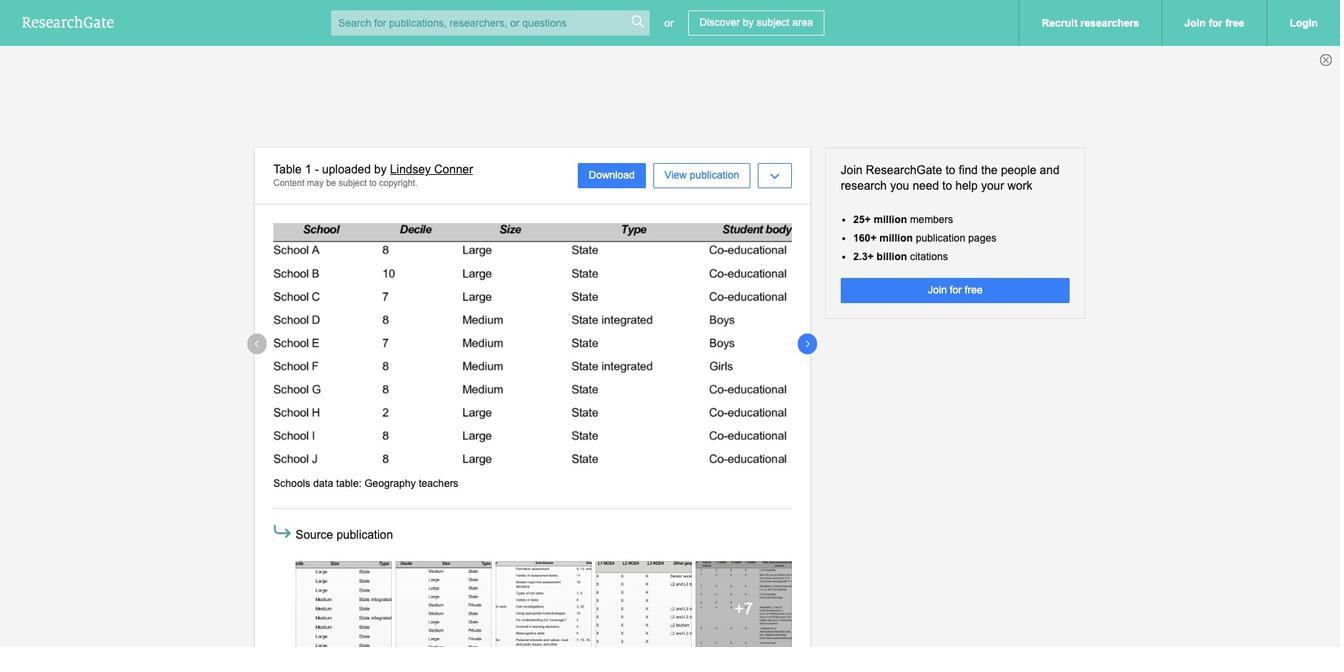 Task type: vqa. For each thing, say whether or not it's contained in the screenshot.
pages
yes



Task type: describe. For each thing, give the bounding box(es) containing it.
download link
[[578, 163, 646, 188]]

3 size m image from the left
[[535, 610, 553, 627]]

0 vertical spatial million
[[874, 213, 908, 225]]

pages
[[969, 232, 997, 244]]

researchgate
[[866, 164, 943, 176]]

1 horizontal spatial by
[[743, 16, 754, 28]]

view
[[665, 169, 687, 181]]

area
[[793, 16, 814, 28]]

for inside +7 'main content'
[[950, 284, 962, 296]]

-
[[315, 163, 319, 176]]

you
[[891, 179, 910, 192]]

0 vertical spatial for
[[1209, 17, 1223, 29]]

work
[[1008, 179, 1033, 192]]

discover by subject area link
[[689, 10, 825, 36]]

to inside 'table 1 - uploaded by lindsey conner content may be subject to copyright.'
[[369, 178, 377, 188]]

+7 link
[[696, 561, 792, 647]]

schools
[[274, 477, 310, 489]]

view publication link
[[654, 163, 751, 188]]

copyright.
[[379, 178, 418, 188]]

the
[[982, 164, 998, 176]]

schools data table: geography teachers image
[[274, 223, 792, 465]]

2 size m image from the left
[[435, 610, 453, 627]]

0 vertical spatial join
[[1185, 17, 1206, 29]]

discover by subject area
[[700, 16, 814, 28]]

recruit researchers
[[1042, 17, 1140, 29]]

login link
[[1267, 0, 1341, 46]]

researchgate logo image
[[22, 15, 114, 28]]

discover
[[700, 16, 740, 28]]

data
[[313, 477, 334, 489]]

size s image
[[631, 14, 645, 29]]

or
[[665, 17, 674, 29]]

2.3+
[[854, 251, 874, 262]]

view publication
[[665, 169, 740, 181]]

subject inside 'table 1 - uploaded by lindsey conner content may be subject to copyright.'
[[339, 178, 367, 188]]

teachers
[[419, 477, 459, 489]]



Task type: locate. For each thing, give the bounding box(es) containing it.
publication inside the 25+ million members 160+ million publication pages 2.3+ billion citations
[[916, 232, 966, 244]]

content
[[274, 178, 305, 188]]

geography
[[365, 477, 416, 489]]

schools data table: geography teachers
[[274, 477, 459, 489]]

1 size m image from the left
[[335, 610, 353, 627]]

and
[[1040, 164, 1060, 176]]

login
[[1290, 17, 1319, 29]]

uploaded
[[322, 163, 371, 176]]

Search for publications, researchers, or questions field
[[331, 10, 650, 36]]

find
[[959, 164, 978, 176]]

by inside 'table 1 - uploaded by lindsey conner content may be subject to copyright.'
[[374, 163, 387, 176]]

subject
[[757, 16, 790, 28], [339, 178, 367, 188]]

1 horizontal spatial join
[[928, 284, 947, 296]]

2 horizontal spatial join
[[1185, 17, 1206, 29]]

join for free link inside +7 'main content'
[[841, 278, 1070, 303]]

publication right source
[[337, 528, 393, 541]]

0 horizontal spatial subject
[[339, 178, 367, 188]]

to left copyright.
[[369, 178, 377, 188]]

source
[[296, 528, 333, 541]]

million
[[874, 213, 908, 225], [880, 232, 913, 244]]

1 vertical spatial join for free
[[928, 284, 983, 296]]

25+ million members 160+ million publication pages 2.3+ billion citations
[[854, 213, 997, 262]]

1
[[305, 163, 312, 176]]

download
[[589, 169, 635, 181]]

size m image
[[335, 610, 353, 627], [435, 610, 453, 627], [535, 610, 553, 627], [635, 610, 653, 627], [735, 610, 753, 627]]

research
[[841, 179, 887, 192]]

1 horizontal spatial for
[[1209, 17, 1223, 29]]

for
[[1209, 17, 1223, 29], [950, 284, 962, 296]]

2 vertical spatial join
[[928, 284, 947, 296]]

to left find
[[946, 164, 956, 176]]

0 horizontal spatial join
[[841, 164, 863, 176]]

4 size m image from the left
[[635, 610, 653, 627]]

join for free
[[1185, 17, 1245, 29], [928, 284, 983, 296]]

subject left area
[[757, 16, 790, 28]]

subject down uploaded
[[339, 178, 367, 188]]

table 1 - uploaded by lindsey conner content may be subject to copyright.
[[274, 163, 473, 188]]

+7 main content
[[0, 147, 1341, 647]]

1 horizontal spatial publication
[[690, 169, 740, 181]]

size m image inside +7 link
[[735, 610, 753, 627]]

0 vertical spatial join for free
[[1185, 17, 1245, 29]]

free left the login link
[[1226, 17, 1245, 29]]

0 vertical spatial join for free link
[[1162, 0, 1267, 46]]

1 vertical spatial join for free link
[[841, 278, 1070, 303]]

free
[[1226, 17, 1245, 29], [965, 284, 983, 296]]

2 horizontal spatial publication
[[916, 232, 966, 244]]

citations
[[911, 251, 949, 262]]

join for free inside +7 'main content'
[[928, 284, 983, 296]]

be
[[326, 178, 336, 188]]

0 horizontal spatial for
[[950, 284, 962, 296]]

help
[[956, 179, 978, 192]]

free inside +7 'main content'
[[965, 284, 983, 296]]

lindsey
[[390, 163, 431, 176]]

by up copyright.
[[374, 163, 387, 176]]

table
[[274, 163, 302, 176]]

your
[[982, 179, 1005, 192]]

free down pages
[[965, 284, 983, 296]]

billion
[[877, 251, 908, 262]]

publication for source publication
[[337, 528, 393, 541]]

table:
[[336, 477, 362, 489]]

1 vertical spatial by
[[374, 163, 387, 176]]

160+
[[854, 232, 877, 244]]

recruit researchers link
[[1019, 0, 1162, 46]]

publication
[[690, 169, 740, 181], [916, 232, 966, 244], [337, 528, 393, 541]]

0 horizontal spatial free
[[965, 284, 983, 296]]

publication right view
[[690, 169, 740, 181]]

0 horizontal spatial join for free
[[928, 284, 983, 296]]

0 vertical spatial by
[[743, 16, 754, 28]]

recruit
[[1042, 17, 1078, 29]]

conner
[[434, 163, 473, 176]]

to left help
[[943, 179, 953, 192]]

need
[[913, 179, 939, 192]]

lindsey conner link
[[390, 163, 473, 176]]

0 vertical spatial publication
[[690, 169, 740, 181]]

publication down members
[[916, 232, 966, 244]]

people
[[1001, 164, 1037, 176]]

0 vertical spatial subject
[[757, 16, 790, 28]]

0 horizontal spatial by
[[374, 163, 387, 176]]

1 vertical spatial join
[[841, 164, 863, 176]]

may
[[307, 178, 324, 188]]

size m image
[[271, 520, 294, 542]]

1 horizontal spatial free
[[1226, 17, 1245, 29]]

researchers
[[1081, 17, 1140, 29]]

join for free link
[[1162, 0, 1267, 46], [841, 278, 1070, 303]]

to
[[946, 164, 956, 176], [369, 178, 377, 188], [943, 179, 953, 192]]

1 vertical spatial free
[[965, 284, 983, 296]]

1 vertical spatial subject
[[339, 178, 367, 188]]

1 vertical spatial publication
[[916, 232, 966, 244]]

1 horizontal spatial join for free link
[[1162, 0, 1267, 46]]

by
[[743, 16, 754, 28], [374, 163, 387, 176]]

0 horizontal spatial join for free link
[[841, 278, 1070, 303]]

1 vertical spatial for
[[950, 284, 962, 296]]

million right 25+
[[874, 213, 908, 225]]

0 vertical spatial free
[[1226, 17, 1245, 29]]

1 horizontal spatial subject
[[757, 16, 790, 28]]

source publication
[[296, 528, 393, 541]]

5 size m image from the left
[[735, 610, 753, 627]]

0 horizontal spatial publication
[[337, 528, 393, 541]]

join
[[1185, 17, 1206, 29], [841, 164, 863, 176], [928, 284, 947, 296]]

+7
[[735, 600, 753, 619]]

1 horizontal spatial join for free
[[1185, 17, 1245, 29]]

by right discover at the right top of the page
[[743, 16, 754, 28]]

2 vertical spatial publication
[[337, 528, 393, 541]]

join inside join researchgate to find the people and research you need to help your work
[[841, 164, 863, 176]]

members
[[911, 213, 954, 225]]

join researchgate to find the people and research you need to help your work
[[841, 164, 1060, 192]]

1 vertical spatial million
[[880, 232, 913, 244]]

publication for view publication
[[690, 169, 740, 181]]

million up billion
[[880, 232, 913, 244]]

25+
[[854, 213, 871, 225]]



